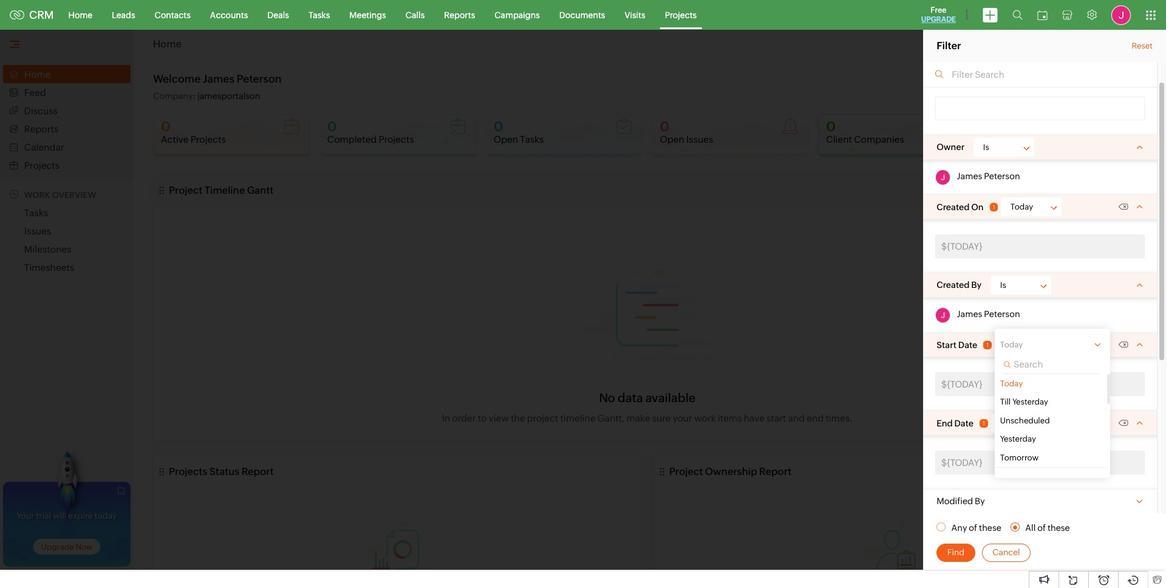 Task type: vqa. For each thing, say whether or not it's contained in the screenshot.
Reports link
yes



Task type: describe. For each thing, give the bounding box(es) containing it.
tasks link
[[299, 0, 340, 29]]

search image
[[1013, 10, 1023, 20]]

upgrade
[[922, 15, 957, 24]]

documents
[[560, 10, 606, 20]]

leads link
[[102, 0, 145, 29]]

crm link
[[10, 9, 54, 21]]

crm
[[29, 9, 54, 21]]

profile image
[[1112, 5, 1132, 25]]

calls
[[406, 10, 425, 20]]

free
[[931, 5, 947, 15]]

reports
[[444, 10, 475, 20]]

campaigns link
[[485, 0, 550, 29]]

tasks
[[309, 10, 330, 20]]

leads
[[112, 10, 135, 20]]

deals
[[268, 10, 289, 20]]

projects
[[665, 10, 697, 20]]

create menu image
[[983, 8, 998, 22]]

free upgrade
[[922, 5, 957, 24]]

search element
[[1006, 0, 1031, 30]]

calendar image
[[1038, 10, 1048, 20]]

visits
[[625, 10, 646, 20]]

home
[[68, 10, 92, 20]]

contacts link
[[145, 0, 200, 29]]



Task type: locate. For each thing, give the bounding box(es) containing it.
projects link
[[656, 0, 707, 29]]

home link
[[59, 0, 102, 29]]

accounts
[[210, 10, 248, 20]]

contacts
[[155, 10, 191, 20]]

profile element
[[1105, 0, 1139, 29]]

reports link
[[435, 0, 485, 29]]

campaigns
[[495, 10, 540, 20]]

meetings link
[[340, 0, 396, 29]]

visits link
[[615, 0, 656, 29]]

documents link
[[550, 0, 615, 29]]

create menu element
[[976, 0, 1006, 29]]

meetings
[[350, 10, 386, 20]]

calls link
[[396, 0, 435, 29]]

deals link
[[258, 0, 299, 29]]

accounts link
[[200, 0, 258, 29]]



